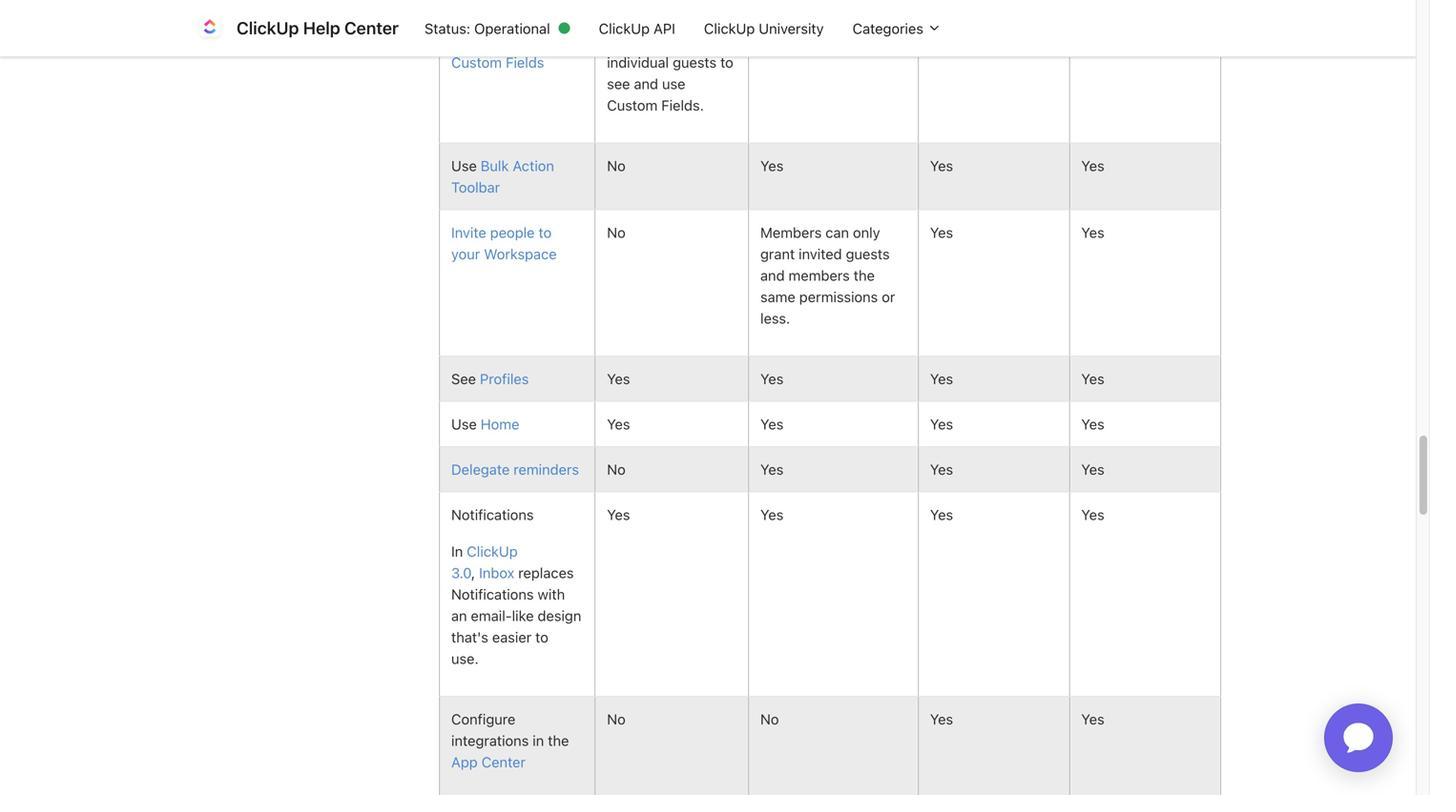 Task type: locate. For each thing, give the bounding box(es) containing it.
and inside see and use custom fields
[[480, 32, 504, 49]]

clickup
[[237, 18, 299, 38], [599, 20, 650, 36], [704, 20, 755, 36], [467, 543, 518, 560]]

the
[[854, 267, 875, 284], [548, 733, 569, 750]]

clickup inside clickup help center link
[[237, 18, 299, 38]]

clickup inside clickup 3.0
[[467, 543, 518, 560]]

use
[[451, 157, 481, 174], [451, 416, 477, 433]]

status: operational
[[425, 20, 550, 36]]

1 horizontal spatial guests
[[846, 246, 890, 262]]

2 vertical spatial to
[[535, 629, 549, 646]]

0 horizontal spatial can
[[635, 32, 659, 49]]

no
[[607, 157, 626, 174], [607, 224, 626, 241], [607, 461, 626, 478], [607, 711, 626, 728], [761, 711, 779, 728]]

see up custom fields link
[[451, 32, 476, 49]]

clickup 3.0 link
[[451, 543, 518, 582]]

see and use custom fields
[[451, 32, 544, 71]]

use
[[508, 32, 531, 49], [662, 75, 686, 92]]

in
[[451, 543, 467, 560]]

to right people
[[539, 224, 552, 241]]

members
[[789, 267, 850, 284]]

custom inside you can allow individual guests to see and use custom fields.
[[607, 97, 658, 114]]

invited guests and members the same permissions or less.
[[761, 246, 895, 327]]

clickup up individual
[[599, 20, 650, 36]]

1 horizontal spatial the
[[854, 267, 875, 284]]

0 vertical spatial custom
[[451, 54, 502, 71]]

yes
[[761, 32, 784, 49], [761, 157, 784, 174], [930, 157, 953, 174], [1081, 157, 1105, 174], [930, 224, 953, 241], [1081, 224, 1105, 241], [607, 371, 630, 387], [761, 371, 784, 387], [930, 371, 953, 387], [1081, 371, 1105, 387], [607, 416, 630, 433], [761, 416, 784, 433], [930, 416, 953, 433], [1081, 416, 1105, 433], [761, 461, 784, 478], [930, 461, 953, 478], [1081, 461, 1105, 478], [607, 507, 630, 523], [761, 507, 784, 523], [930, 507, 953, 523], [1081, 507, 1105, 523], [930, 711, 953, 728], [1081, 711, 1105, 728]]

guests down allow
[[673, 54, 717, 71]]

to
[[720, 54, 734, 71], [539, 224, 552, 241], [535, 629, 549, 646]]

clickup university link
[[690, 10, 838, 46]]

1 notifications from the top
[[451, 507, 534, 523]]

the inside invited guests and members the same permissions or less.
[[854, 267, 875, 284]]

1 vertical spatial see
[[451, 371, 476, 387]]

2 horizontal spatial and
[[761, 267, 785, 284]]

home
[[481, 416, 520, 433]]

operational
[[474, 20, 550, 36]]

clickup for clickup 3.0
[[467, 543, 518, 560]]

use.
[[451, 651, 479, 668]]

0 vertical spatial to
[[720, 54, 734, 71]]

see
[[451, 32, 476, 49], [451, 371, 476, 387]]

to down design
[[535, 629, 549, 646]]

that's
[[451, 629, 488, 646]]

1 vertical spatial can
[[826, 224, 849, 241]]

guests down only
[[846, 246, 890, 262]]

and down individual
[[634, 75, 658, 92]]

configure integrations in the app center
[[451, 711, 569, 771]]

0 vertical spatial see
[[451, 32, 476, 49]]

1 horizontal spatial center
[[482, 754, 526, 771]]

app center link
[[451, 754, 526, 771]]

use inside you can allow individual guests to see and use custom fields.
[[662, 75, 686, 92]]

1 vertical spatial use
[[662, 75, 686, 92]]

custom down status: operational
[[451, 54, 502, 71]]

see inside see and use custom fields
[[451, 32, 476, 49]]

notifications down delegate
[[451, 507, 534, 523]]

0 horizontal spatial the
[[548, 733, 569, 750]]

1 vertical spatial and
[[634, 75, 658, 92]]

use left home link
[[451, 416, 477, 433]]

clickup api link
[[585, 10, 690, 46]]

inbox link
[[479, 565, 515, 582]]

or
[[882, 289, 895, 305]]

0 vertical spatial and
[[480, 32, 504, 49]]

1 vertical spatial to
[[539, 224, 552, 241]]

0 vertical spatial use
[[508, 32, 531, 49]]

1 horizontal spatial can
[[826, 224, 849, 241]]

2 see from the top
[[451, 371, 476, 387]]

delegate
[[451, 461, 510, 478]]

can up individual
[[635, 32, 659, 49]]

can
[[635, 32, 659, 49], [826, 224, 849, 241]]

use up "toolbar"
[[451, 157, 481, 174]]

center down integrations
[[482, 754, 526, 771]]

toolbar
[[451, 179, 500, 196]]

delegate reminders link
[[451, 461, 579, 478]]

clickup help center
[[237, 18, 399, 38]]

the right the in
[[548, 733, 569, 750]]

like
[[512, 608, 534, 625]]

, inbox
[[471, 565, 515, 582]]

fields
[[506, 54, 544, 71]]

2 use from the top
[[451, 416, 477, 433]]

1 vertical spatial guests
[[846, 246, 890, 262]]

use home
[[451, 416, 520, 433]]

to inside invite people to your workspace
[[539, 224, 552, 241]]

profiles link
[[480, 371, 529, 387]]

to inside you can allow individual guests to see and use custom fields.
[[720, 54, 734, 71]]

can up invited
[[826, 224, 849, 241]]

easier
[[492, 629, 532, 646]]

0 horizontal spatial center
[[344, 18, 399, 38]]

0 vertical spatial notifications
[[451, 507, 534, 523]]

the inside configure integrations in the app center
[[548, 733, 569, 750]]

0 horizontal spatial guests
[[673, 54, 717, 71]]

center
[[344, 18, 399, 38], [482, 754, 526, 771]]

see left profiles
[[451, 371, 476, 387]]

0 horizontal spatial use
[[508, 32, 531, 49]]

and down the grant
[[761, 267, 785, 284]]

2 vertical spatial and
[[761, 267, 785, 284]]

and
[[480, 32, 504, 49], [634, 75, 658, 92], [761, 267, 785, 284]]

guests
[[673, 54, 717, 71], [846, 246, 890, 262]]

1 vertical spatial the
[[548, 733, 569, 750]]

1 vertical spatial notifications
[[451, 586, 534, 603]]

use up fields
[[508, 32, 531, 49]]

use inside see and use custom fields
[[508, 32, 531, 49]]

1 vertical spatial use
[[451, 416, 477, 433]]

members can only grant
[[761, 224, 880, 262]]

bulk action toolbar link
[[451, 157, 554, 196]]

1 horizontal spatial custom
[[607, 97, 658, 114]]

custom down see
[[607, 97, 658, 114]]

1 use from the top
[[451, 157, 481, 174]]

clickup left help
[[237, 18, 299, 38]]

0 vertical spatial can
[[635, 32, 659, 49]]

0 horizontal spatial and
[[480, 32, 504, 49]]

notifications
[[451, 507, 534, 523], [451, 586, 534, 603]]

0 horizontal spatial custom
[[451, 54, 502, 71]]

0 vertical spatial use
[[451, 157, 481, 174]]

notifications down , inbox in the left bottom of the page
[[451, 586, 534, 603]]

grant
[[761, 246, 795, 262]]

1 horizontal spatial and
[[634, 75, 658, 92]]

2 notifications from the top
[[451, 586, 534, 603]]

replaces
[[518, 565, 574, 582]]

clickup inside clickup api link
[[599, 20, 650, 36]]

integrations
[[451, 733, 529, 750]]

clickup right allow
[[704, 20, 755, 36]]

3.0
[[451, 565, 471, 582]]

center inside configure integrations in the app center
[[482, 754, 526, 771]]

0 vertical spatial center
[[344, 18, 399, 38]]

1 vertical spatial center
[[482, 754, 526, 771]]

in
[[533, 733, 544, 750]]

the up "permissions" on the top right of the page
[[854, 267, 875, 284]]

1 vertical spatial custom
[[607, 97, 658, 114]]

home link
[[481, 416, 520, 433]]

university
[[759, 20, 824, 36]]

can inside you can allow individual guests to see and use custom fields.
[[635, 32, 659, 49]]

and up custom fields link
[[480, 32, 504, 49]]

clickup for clickup api
[[599, 20, 650, 36]]

1 horizontal spatial use
[[662, 75, 686, 92]]

1 see from the top
[[451, 32, 476, 49]]

delegate reminders
[[451, 461, 579, 478]]

status:
[[425, 20, 471, 36]]

center right help
[[344, 18, 399, 38]]

0 vertical spatial the
[[854, 267, 875, 284]]

use up fields. in the top of the page
[[662, 75, 686, 92]]

application
[[1302, 681, 1416, 796]]

0 vertical spatial guests
[[673, 54, 717, 71]]

clickup inside clickup university link
[[704, 20, 755, 36]]

reminders
[[514, 461, 579, 478]]

clickup up , inbox in the left bottom of the page
[[467, 543, 518, 560]]

can inside members can only grant
[[826, 224, 849, 241]]

custom fields link
[[451, 54, 544, 71]]

to down clickup university
[[720, 54, 734, 71]]

clickup university
[[704, 20, 824, 36]]

custom
[[451, 54, 502, 71], [607, 97, 658, 114]]



Task type: describe. For each thing, give the bounding box(es) containing it.
profiles
[[480, 371, 529, 387]]

notifications inside replaces notifications with an email-like design that's easier to use.
[[451, 586, 534, 603]]

workspace
[[484, 246, 557, 262]]

invited
[[799, 246, 842, 262]]

clickup 3.0
[[451, 543, 518, 582]]

with
[[538, 586, 565, 603]]

and inside invited guests and members the same permissions or less.
[[761, 267, 785, 284]]

less.
[[761, 310, 790, 327]]

replaces notifications with an email-like design that's easier to use.
[[451, 565, 581, 668]]

guests inside you can allow individual guests to see and use custom fields.
[[673, 54, 717, 71]]

you
[[607, 32, 631, 49]]

your
[[451, 246, 480, 262]]

api
[[654, 20, 676, 36]]

clickup help center link
[[195, 13, 410, 43]]

help
[[303, 18, 340, 38]]

and inside you can allow individual guests to see and use custom fields.
[[634, 75, 658, 92]]

see
[[607, 75, 630, 92]]

use for use home
[[451, 416, 477, 433]]

app
[[451, 754, 478, 771]]

permissions
[[799, 289, 878, 305]]

clickup for clickup university
[[704, 20, 755, 36]]

only
[[853, 224, 880, 241]]

bulk
[[481, 157, 509, 174]]

see for see profiles
[[451, 371, 476, 387]]

individual
[[607, 54, 669, 71]]

inbox
[[479, 565, 515, 582]]

see profiles
[[451, 371, 529, 387]]

members
[[761, 224, 822, 241]]

custom inside see and use custom fields
[[451, 54, 502, 71]]

can for members
[[826, 224, 849, 241]]

you can allow individual guests to see and use custom fields.
[[607, 32, 734, 114]]

invite
[[451, 224, 486, 241]]

design
[[538, 608, 581, 625]]

guests inside invited guests and members the same permissions or less.
[[846, 246, 890, 262]]

allow
[[663, 32, 696, 49]]

action
[[513, 157, 554, 174]]

configure
[[451, 711, 516, 728]]

,
[[471, 565, 475, 582]]

invite people to your workspace link
[[451, 224, 557, 262]]

email-
[[471, 608, 512, 625]]

can for you
[[635, 32, 659, 49]]

categories
[[853, 20, 927, 36]]

clickup help help center home page image
[[195, 13, 225, 43]]

categories button
[[838, 10, 956, 46]]

to inside replaces notifications with an email-like design that's easier to use.
[[535, 629, 549, 646]]

clickup for clickup help center
[[237, 18, 299, 38]]

invite people to your workspace
[[451, 224, 557, 262]]

fields.
[[662, 97, 704, 114]]

clickup api
[[599, 20, 676, 36]]

bulk action toolbar
[[451, 157, 554, 196]]

use for use
[[451, 157, 481, 174]]

an
[[451, 608, 467, 625]]

people
[[490, 224, 535, 241]]

same
[[761, 289, 796, 305]]

see for see and use custom fields
[[451, 32, 476, 49]]



Task type: vqa. For each thing, say whether or not it's contained in the screenshot.
Create
no



